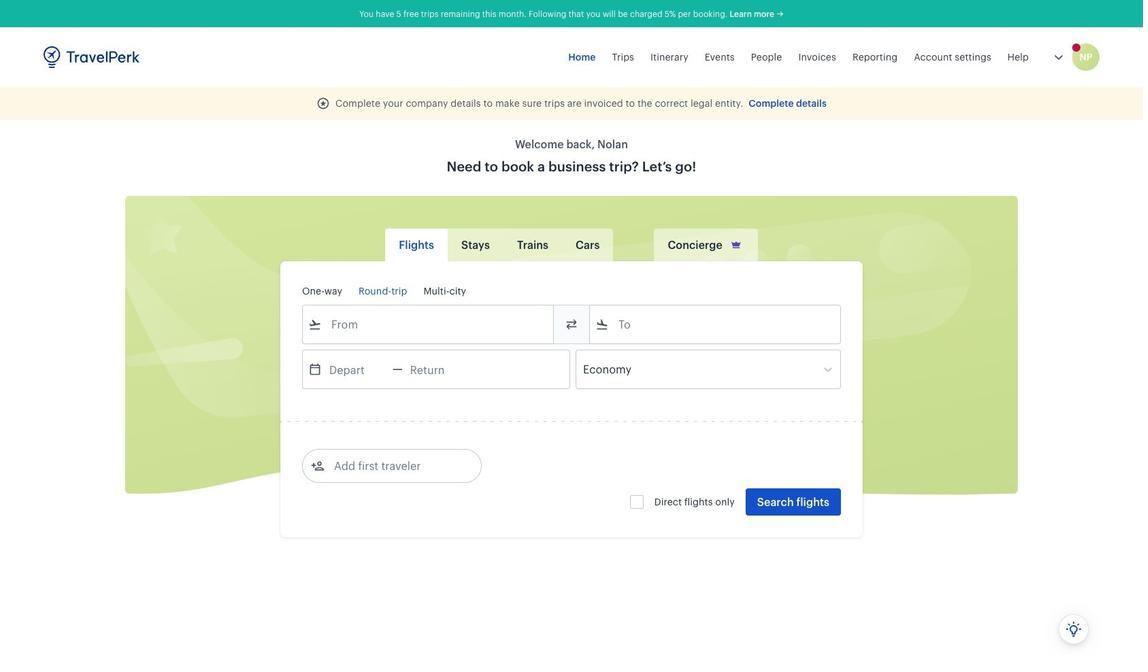 Task type: locate. For each thing, give the bounding box(es) containing it.
Depart text field
[[322, 351, 393, 389]]

From search field
[[322, 314, 536, 336]]



Task type: describe. For each thing, give the bounding box(es) containing it.
Return text field
[[403, 351, 474, 389]]

To search field
[[609, 314, 823, 336]]

Add first traveler search field
[[325, 455, 466, 477]]



